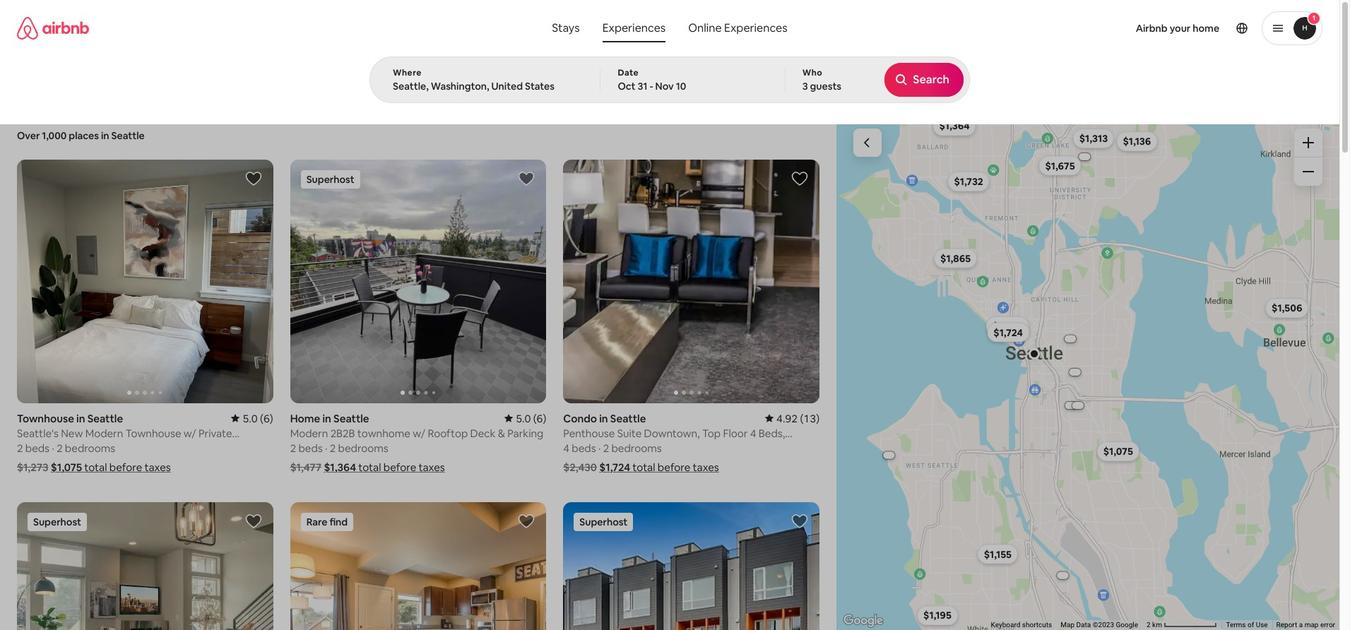 Task type: vqa. For each thing, say whether or not it's contained in the screenshot.
townhouse in seattle
yes



Task type: locate. For each thing, give the bounding box(es) containing it.
home in seattle modern 2b2b townhome w/ rooftop deck & parking 2 beds · 2 bedrooms $1,477 $1,364 total before taxes
[[290, 412, 544, 474]]

taxes for 2 beds · 2 bedrooms $1,273 $1,075 total before taxes
[[144, 460, 171, 474]]

experiences inside button
[[602, 20, 666, 35]]

2 horizontal spatial beds
[[572, 441, 596, 455]]

total inside 2 beds · 2 bedrooms $1,273 $1,075 total before taxes
[[84, 460, 107, 474]]

beds up $1,273 on the left bottom of page
[[25, 441, 49, 455]]

seattle inside home in seattle modern 2b2b townhome w/ rooftop deck & parking 2 beds · 2 bedrooms $1,477 $1,364 total before taxes
[[333, 412, 369, 425]]

1 horizontal spatial ·
[[325, 441, 327, 455]]

2 horizontal spatial taxes
[[693, 460, 719, 474]]

1 horizontal spatial $1,724
[[994, 326, 1023, 339]]

$1,195
[[923, 609, 951, 622]]

5.0 out of 5 average rating,  6 reviews image
[[231, 412, 273, 425], [504, 412, 546, 425]]

error
[[1320, 621, 1335, 629]]

seattle right places
[[111, 129, 145, 142]]

©2023
[[1093, 621, 1114, 629]]

1 (6) from the left
[[260, 412, 273, 425]]

$1,865
[[940, 252, 971, 265]]

$1,075
[[1103, 445, 1133, 458], [51, 460, 82, 474]]

add to wishlist: townhouse in seattle image
[[245, 170, 262, 187], [791, 513, 808, 530]]

0 horizontal spatial 5.0 (6)
[[243, 412, 273, 425]]

beds inside 4 beds · 2 bedrooms $2,430 $1,724 total before taxes
[[572, 441, 596, 455]]

(6)
[[260, 412, 273, 425], [533, 412, 546, 425]]

$1,075 inside 'button'
[[1103, 445, 1133, 458]]

total down condo in seattle
[[633, 460, 655, 474]]

total for $2,430
[[633, 460, 655, 474]]

1 experiences from the left
[[602, 20, 666, 35]]

2
[[17, 441, 23, 455], [57, 441, 63, 455], [290, 441, 296, 455], [330, 441, 336, 455], [603, 441, 609, 455], [1147, 621, 1151, 629]]

group
[[0, 57, 1080, 112], [17, 160, 273, 403], [290, 160, 546, 403], [563, 160, 819, 403], [17, 502, 273, 630], [290, 502, 546, 630], [563, 502, 819, 630]]

1 horizontal spatial total
[[358, 460, 381, 474]]

online experiences link
[[677, 14, 799, 42]]

experiences button
[[591, 14, 677, 42]]

0 horizontal spatial 5.0
[[243, 412, 258, 425]]

of
[[1248, 621, 1254, 629]]

guests
[[810, 80, 841, 93]]

$1,724 inside button
[[994, 326, 1023, 339]]

0 horizontal spatial $1,364
[[324, 460, 356, 474]]

4.92 out of 5 average rating,  13 reviews image
[[765, 412, 819, 425]]

over 1,000 places in seattle
[[17, 129, 145, 142]]

5.0 out of 5 average rating,  6 reviews image for 2 beds · 2 bedrooms $1,273 $1,075 total before taxes
[[231, 412, 273, 425]]

1 horizontal spatial taxes
[[419, 460, 445, 474]]

5.0 left home
[[243, 412, 258, 425]]

a
[[1299, 621, 1303, 629]]

2 before from the left
[[383, 460, 416, 474]]

5.0 (6) for 2 beds · 2 bedrooms $1,273 $1,075 total before taxes
[[243, 412, 273, 425]]

2 horizontal spatial before
[[658, 460, 690, 474]]

map
[[1061, 621, 1075, 629]]

bedrooms for condo
[[611, 441, 662, 455]]

taxes inside 4 beds · 2 bedrooms $2,430 $1,724 total before taxes
[[693, 460, 719, 474]]

0 horizontal spatial $1,075
[[51, 460, 82, 474]]

bedrooms inside 4 beds · 2 bedrooms $2,430 $1,724 total before taxes
[[611, 441, 662, 455]]

total inside 4 beds · 2 bedrooms $2,430 $1,724 total before taxes
[[633, 460, 655, 474]]

1 vertical spatial $1,364
[[324, 460, 356, 474]]

$1,688 button
[[986, 316, 1029, 336]]

5.0 out of 5 average rating,  6 reviews image for home in seattle modern 2b2b townhome w/ rooftop deck & parking 2 beds · 2 bedrooms $1,477 $1,364 total before taxes
[[504, 412, 546, 425]]

km
[[1152, 621, 1162, 629]]

0 horizontal spatial total
[[84, 460, 107, 474]]

bedrooms down townhouse in seattle
[[65, 441, 115, 455]]

in right places
[[101, 129, 109, 142]]

home
[[1193, 22, 1219, 35]]

date
[[618, 67, 639, 78]]

5.0 (6)
[[243, 412, 273, 425], [516, 412, 546, 425]]

2 beds from the left
[[298, 441, 323, 455]]

condo
[[563, 412, 597, 425]]

in right condo
[[599, 412, 608, 425]]

before for 2 beds · 2 bedrooms $1,273 $1,075 total before taxes
[[109, 460, 142, 474]]

0 horizontal spatial (6)
[[260, 412, 273, 425]]

experiences up date
[[602, 20, 666, 35]]

seattle
[[111, 129, 145, 142], [87, 412, 123, 425], [333, 412, 369, 425], [610, 412, 646, 425]]

3 beds from the left
[[572, 441, 596, 455]]

2 down modern
[[290, 441, 296, 455]]

None search field
[[369, 0, 970, 103]]

display total before taxes switch
[[1285, 76, 1310, 93]]

terms
[[1226, 621, 1246, 629]]

in inside home in seattle modern 2b2b townhome w/ rooftop deck & parking 2 beds · 2 bedrooms $1,477 $1,364 total before taxes
[[322, 412, 331, 425]]

bedrooms down 2b2b
[[338, 441, 388, 455]]

2 horizontal spatial total
[[633, 460, 655, 474]]

0 horizontal spatial ·
[[52, 441, 54, 455]]

2 horizontal spatial bedrooms
[[611, 441, 662, 455]]

· for 4 beds
[[598, 441, 601, 455]]

5.0 (6) up parking
[[516, 412, 546, 425]]

2 5.0 (6) from the left
[[516, 412, 546, 425]]

$1,136 button
[[1116, 131, 1157, 151]]

add to wishlist: townhouse in seattle image
[[245, 513, 262, 530]]

before inside 2 beds · 2 bedrooms $1,273 $1,075 total before taxes
[[109, 460, 142, 474]]

beds inside home in seattle modern 2b2b townhome w/ rooftop deck & parking 2 beds · 2 bedrooms $1,477 $1,364 total before taxes
[[298, 441, 323, 455]]

1 horizontal spatial $1,075
[[1103, 445, 1133, 458]]

(6) up parking
[[533, 412, 546, 425]]

2 taxes from the left
[[419, 460, 445, 474]]

1 beds from the left
[[25, 441, 49, 455]]

1 vertical spatial add to wishlist: townhouse in seattle image
[[791, 513, 808, 530]]

1 5.0 (6) from the left
[[243, 412, 273, 425]]

2 up $1,273 on the left bottom of page
[[17, 441, 23, 455]]

2 left the km
[[1147, 621, 1151, 629]]

3 total from the left
[[633, 460, 655, 474]]

1 horizontal spatial add to wishlist: townhouse in seattle image
[[791, 513, 808, 530]]

in right townhouse
[[76, 412, 85, 425]]

seattle for townhouse in seattle
[[87, 412, 123, 425]]

map data ©2023 google
[[1061, 621, 1138, 629]]

0 vertical spatial $1,364
[[939, 120, 970, 132]]

1 horizontal spatial $1,364
[[939, 120, 970, 132]]

2 · from the left
[[325, 441, 327, 455]]

$1,364
[[939, 120, 970, 132], [324, 460, 356, 474]]

report a map error
[[1276, 621, 1335, 629]]

· inside 2 beds · 2 bedrooms $1,273 $1,075 total before taxes
[[52, 441, 54, 455]]

5.0 for home in seattle modern 2b2b townhome w/ rooftop deck & parking 2 beds · 2 bedrooms $1,477 $1,364 total before taxes
[[516, 412, 531, 425]]

online
[[688, 20, 722, 35]]

bedrooms inside 2 beds · 2 bedrooms $1,273 $1,075 total before taxes
[[65, 441, 115, 455]]

$1,155
[[984, 548, 1012, 561]]

2 km button
[[1142, 620, 1222, 630]]

1 total from the left
[[84, 460, 107, 474]]

1 vertical spatial $1,075
[[51, 460, 82, 474]]

· down modern
[[325, 441, 327, 455]]

0 horizontal spatial bedrooms
[[65, 441, 115, 455]]

beds
[[25, 441, 49, 455], [298, 441, 323, 455], [572, 441, 596, 455]]

seattle up 2b2b
[[333, 412, 369, 425]]

1 · from the left
[[52, 441, 54, 455]]

home
[[290, 412, 320, 425]]

3 · from the left
[[598, 441, 601, 455]]

5.0 out of 5 average rating,  6 reviews image left home
[[231, 412, 273, 425]]

5.0
[[243, 412, 258, 425], [516, 412, 531, 425]]

experiences
[[602, 20, 666, 35], [724, 20, 787, 35]]

experiences right 'online'
[[724, 20, 787, 35]]

taxes
[[144, 460, 171, 474], [419, 460, 445, 474], [693, 460, 719, 474]]

1 horizontal spatial (6)
[[533, 412, 546, 425]]

(6) left home
[[260, 412, 273, 425]]

1 horizontal spatial 5.0
[[516, 412, 531, 425]]

0 horizontal spatial beds
[[25, 441, 49, 455]]

before inside 4 beds · 2 bedrooms $2,430 $1,724 total before taxes
[[658, 460, 690, 474]]

5.0 (6) left home
[[243, 412, 273, 425]]

1 horizontal spatial before
[[383, 460, 416, 474]]

2 5.0 from the left
[[516, 412, 531, 425]]

3
[[802, 80, 808, 93]]

$1,364 down 2b2b
[[324, 460, 356, 474]]

taxes inside home in seattle modern 2b2b townhome w/ rooftop deck & parking 2 beds · 2 bedrooms $1,477 $1,364 total before taxes
[[419, 460, 445, 474]]

terms of use
[[1226, 621, 1268, 629]]

keyboard shortcuts
[[991, 621, 1052, 629]]

(6) for home in seattle modern 2b2b townhome w/ rooftop deck & parking 2 beds · 2 bedrooms $1,477 $1,364 total before taxes
[[533, 412, 546, 425]]

deck
[[470, 426, 496, 440]]

who
[[802, 67, 823, 78]]

3 taxes from the left
[[693, 460, 719, 474]]

$1,313
[[1079, 132, 1108, 145]]

2 total from the left
[[358, 460, 381, 474]]

$1,075 inside 2 beds · 2 bedrooms $1,273 $1,075 total before taxes
[[51, 460, 82, 474]]

2 down condo in seattle
[[603, 441, 609, 455]]

0 vertical spatial $1,724
[[994, 326, 1023, 339]]

4.92 (13)
[[776, 412, 819, 425]]

5.0 up parking
[[516, 412, 531, 425]]

zoom out image
[[1303, 166, 1314, 177]]

1 5.0 from the left
[[243, 412, 258, 425]]

in
[[101, 129, 109, 142], [76, 412, 85, 425], [322, 412, 331, 425], [599, 412, 608, 425]]

1 horizontal spatial beds
[[298, 441, 323, 455]]

google image
[[840, 612, 887, 630]]

1 before from the left
[[109, 460, 142, 474]]

parking
[[507, 426, 544, 440]]

2 inside button
[[1147, 621, 1151, 629]]

1 horizontal spatial bedrooms
[[338, 441, 388, 455]]

bedrooms down condo in seattle
[[611, 441, 662, 455]]

1 horizontal spatial 5.0 (6)
[[516, 412, 546, 425]]

2 bedrooms from the left
[[338, 441, 388, 455]]

airbnb your home
[[1136, 22, 1219, 35]]

total down townhouse in seattle
[[84, 460, 107, 474]]

0 vertical spatial $1,075
[[1103, 445, 1133, 458]]

in right home
[[322, 412, 331, 425]]

&
[[498, 426, 505, 440]]

$1,364 down 'pools'
[[939, 120, 970, 132]]

1 horizontal spatial experiences
[[724, 20, 787, 35]]

·
[[52, 441, 54, 455], [325, 441, 327, 455], [598, 441, 601, 455]]

1 5.0 out of 5 average rating,  6 reviews image from the left
[[231, 412, 273, 425]]

0 horizontal spatial $1,724
[[599, 460, 630, 474]]

use
[[1256, 621, 1268, 629]]

0 horizontal spatial experiences
[[602, 20, 666, 35]]

0 horizontal spatial taxes
[[144, 460, 171, 474]]

online experiences
[[688, 20, 787, 35]]

what can we help you find? tab list
[[541, 14, 677, 42]]

map
[[1305, 621, 1319, 629]]

$1,724
[[994, 326, 1023, 339], [599, 460, 630, 474]]

beds inside 2 beds · 2 bedrooms $1,273 $1,075 total before taxes
[[25, 441, 49, 455]]

taxes inside 2 beds · 2 bedrooms $1,273 $1,075 total before taxes
[[144, 460, 171, 474]]

seattle up 4 beds · 2 bedrooms $2,430 $1,724 total before taxes
[[610, 412, 646, 425]]

$1,724 inside 4 beds · 2 bedrooms $2,430 $1,724 total before taxes
[[599, 460, 630, 474]]

seattle up 2 beds · 2 bedrooms $1,273 $1,075 total before taxes
[[87, 412, 123, 425]]

5.0 out of 5 average rating,  6 reviews image up parking
[[504, 412, 546, 425]]

· inside 4 beds · 2 bedrooms $2,430 $1,724 total before taxes
[[598, 441, 601, 455]]

2 inside 4 beds · 2 bedrooms $2,430 $1,724 total before taxes
[[603, 441, 609, 455]]

2 (6) from the left
[[533, 412, 546, 425]]

$1,136
[[1123, 135, 1151, 148]]

1 vertical spatial $1,724
[[599, 460, 630, 474]]

1
[[1312, 13, 1316, 23]]

0 horizontal spatial before
[[109, 460, 142, 474]]

rooftop
[[428, 426, 468, 440]]

2 5.0 out of 5 average rating,  6 reviews image from the left
[[504, 412, 546, 425]]

total down townhome
[[358, 460, 381, 474]]

in for townhouse in seattle
[[76, 412, 85, 425]]

2 km
[[1147, 621, 1164, 629]]

beds right 4
[[572, 441, 596, 455]]

3 before from the left
[[658, 460, 690, 474]]

stays button
[[541, 14, 591, 42]]

$1,865 button
[[934, 249, 977, 268]]

· down townhouse
[[52, 441, 54, 455]]

1 bedrooms from the left
[[65, 441, 115, 455]]

beds down modern
[[298, 441, 323, 455]]

3 bedrooms from the left
[[611, 441, 662, 455]]

0 horizontal spatial add to wishlist: townhouse in seattle image
[[245, 170, 262, 187]]

nov
[[655, 80, 674, 93]]

0 horizontal spatial 5.0 out of 5 average rating,  6 reviews image
[[231, 412, 273, 425]]

1 horizontal spatial 5.0 out of 5 average rating,  6 reviews image
[[504, 412, 546, 425]]

· down condo in seattle
[[598, 441, 601, 455]]

1 taxes from the left
[[144, 460, 171, 474]]

2 horizontal spatial ·
[[598, 441, 601, 455]]

pools
[[951, 90, 973, 102]]



Task type: describe. For each thing, give the bounding box(es) containing it.
report
[[1276, 621, 1297, 629]]

$1,155 button
[[978, 544, 1018, 564]]

keyboard shortcuts button
[[991, 620, 1052, 630]]

4.92
[[776, 412, 798, 425]]

1 button
[[1262, 11, 1322, 45]]

report a map error link
[[1276, 621, 1335, 629]]

0 vertical spatial add to wishlist: townhouse in seattle image
[[245, 170, 262, 187]]

$1,675
[[1045, 159, 1075, 172]]

5.0 (6) for home in seattle modern 2b2b townhome w/ rooftop deck & parking 2 beds · 2 bedrooms $1,477 $1,364 total before taxes
[[516, 412, 546, 425]]

over
[[17, 129, 40, 142]]

townhome
[[357, 426, 410, 440]]

townhouse
[[17, 412, 74, 425]]

date oct 31 - nov 10
[[618, 67, 686, 93]]

$1,477
[[290, 460, 322, 474]]

31
[[638, 80, 647, 93]]

1,000
[[42, 129, 67, 142]]

10
[[676, 80, 686, 93]]

add to wishlist: condo in seattle image
[[791, 170, 808, 187]]

$1,364 inside button
[[939, 120, 970, 132]]

$1,688
[[992, 320, 1023, 333]]

stays
[[552, 20, 580, 35]]

data
[[1076, 621, 1091, 629]]

$1,364 inside home in seattle modern 2b2b townhome w/ rooftop deck & parking 2 beds · 2 bedrooms $1,477 $1,364 total before taxes
[[324, 460, 356, 474]]

beds for 2 beds
[[25, 441, 49, 455]]

(6) for 2 beds · 2 bedrooms $1,273 $1,075 total before taxes
[[260, 412, 273, 425]]

add to wishlist: guest suite in seattle image
[[518, 513, 535, 530]]

beachfront
[[847, 90, 891, 102]]

modern
[[290, 426, 328, 440]]

add to wishlist: home in seattle image
[[518, 170, 535, 187]]

total inside home in seattle modern 2b2b townhome w/ rooftop deck & parking 2 beds · 2 bedrooms $1,477 $1,364 total before taxes
[[358, 460, 381, 474]]

places
[[69, 129, 99, 142]]

· for 2 beds
[[52, 441, 54, 455]]

taxes for 4 beds · 2 bedrooms $2,430 $1,724 total before taxes
[[693, 460, 719, 474]]

profile element
[[810, 0, 1322, 57]]

$1,273
[[17, 460, 48, 474]]

bedrooms inside home in seattle modern 2b2b townhome w/ rooftop deck & parking 2 beds · 2 bedrooms $1,477 $1,364 total before taxes
[[338, 441, 388, 455]]

5.0 for 2 beds · 2 bedrooms $1,273 $1,075 total before taxes
[[243, 412, 258, 425]]

condo in seattle
[[563, 412, 646, 425]]

$2,430
[[563, 460, 597, 474]]

new
[[593, 90, 611, 102]]

seattle for condo in seattle
[[610, 412, 646, 425]]

total for $1,273
[[84, 460, 107, 474]]

4
[[563, 441, 569, 455]]

4 beds · 2 bedrooms $2,430 $1,724 total before taxes
[[563, 441, 719, 474]]

oct
[[618, 80, 635, 93]]

in for condo in seattle
[[599, 412, 608, 425]]

your
[[1170, 22, 1191, 35]]

2b2b
[[330, 426, 355, 440]]

$1,075 button
[[1097, 442, 1139, 461]]

$1,195 $1,732
[[923, 175, 983, 622]]

amazing
[[914, 90, 949, 102]]

airbnb your home link
[[1127, 13, 1228, 43]]

seattle for home in seattle modern 2b2b townhome w/ rooftop deck & parking 2 beds · 2 bedrooms $1,477 $1,364 total before taxes
[[333, 412, 369, 425]]

in for home in seattle modern 2b2b townhome w/ rooftop deck & parking 2 beds · 2 bedrooms $1,477 $1,364 total before taxes
[[322, 412, 331, 425]]

terms of use link
[[1226, 621, 1268, 629]]

$1,732
[[954, 175, 983, 188]]

bedrooms for townhouse
[[65, 441, 115, 455]]

google map
showing 28 stays. region
[[836, 112, 1339, 630]]

airbnb
[[1136, 22, 1167, 35]]

amazing pools
[[914, 90, 973, 102]]

$1,506 button
[[1265, 298, 1309, 318]]

2 down townhouse in seattle
[[57, 441, 63, 455]]

experiences tab panel
[[369, 57, 970, 103]]

zoom in image
[[1303, 137, 1314, 148]]

townhouse in seattle
[[17, 412, 123, 425]]

2 experiences from the left
[[724, 20, 787, 35]]

-
[[649, 80, 653, 93]]

none search field containing stays
[[369, 0, 970, 103]]

before inside home in seattle modern 2b2b townhome w/ rooftop deck & parking 2 beds · 2 bedrooms $1,477 $1,364 total before taxes
[[383, 460, 416, 474]]

before for 4 beds · 2 bedrooms $2,430 $1,724 total before taxes
[[658, 460, 690, 474]]

· inside home in seattle modern 2b2b townhome w/ rooftop deck & parking 2 beds · 2 bedrooms $1,477 $1,364 total before taxes
[[325, 441, 327, 455]]

where
[[393, 67, 422, 78]]

$1,675 button
[[1039, 156, 1081, 176]]

2 down 2b2b
[[330, 441, 336, 455]]

$1,313 button
[[1073, 129, 1114, 148]]

$1,195 button
[[917, 606, 958, 626]]

lakefront
[[785, 90, 824, 102]]

beach
[[466, 90, 490, 102]]

(13)
[[800, 412, 819, 425]]

$1,732 button
[[948, 172, 990, 191]]

google
[[1116, 621, 1138, 629]]

keyboard
[[991, 621, 1020, 629]]

Where field
[[393, 80, 577, 93]]

$1,506
[[1272, 302, 1302, 315]]

shortcuts
[[1022, 621, 1052, 629]]

group containing cabins
[[0, 57, 1080, 112]]

w/
[[413, 426, 425, 440]]

who 3 guests
[[802, 67, 841, 93]]

beds for 4 beds
[[572, 441, 596, 455]]

$1,724 button
[[987, 322, 1029, 342]]

$1,364 button
[[933, 116, 976, 136]]

cabins
[[402, 90, 429, 102]]



